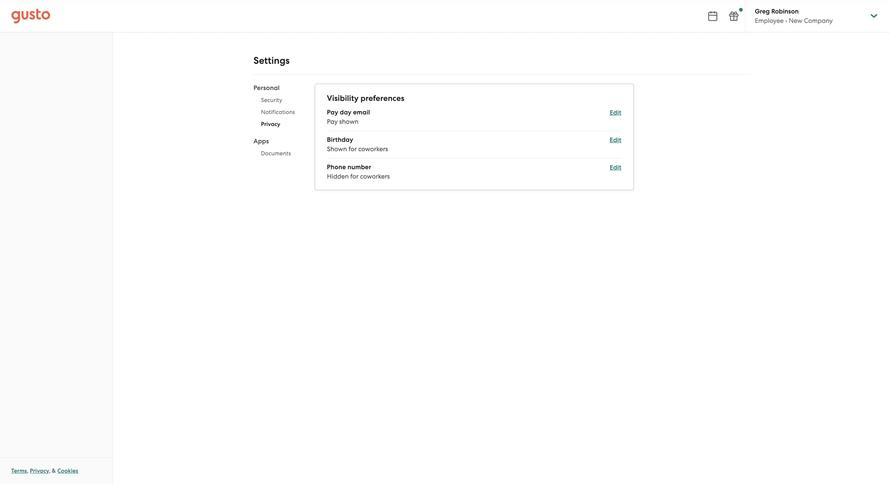 Task type: describe. For each thing, give the bounding box(es) containing it.
visibility preferences
[[327, 94, 405, 103]]

robinson
[[772, 8, 799, 15]]

visibility
[[327, 94, 359, 103]]

edit for birthday
[[610, 136, 622, 144]]

cookies
[[57, 468, 78, 475]]

home image
[[11, 8, 50, 23]]

edit link for phone number
[[610, 164, 622, 172]]

group containing personal
[[254, 84, 303, 162]]

shown
[[327, 145, 347, 153]]

2 pay from the top
[[327, 118, 338, 125]]

security link
[[254, 94, 303, 106]]

1 pay from the top
[[327, 109, 338, 116]]

visibility preferences group
[[327, 93, 622, 181]]

number
[[348, 163, 371, 171]]

edit for pay day email
[[610, 109, 622, 117]]

0 vertical spatial privacy link
[[254, 118, 303, 130]]

apps
[[254, 138, 269, 145]]

employee
[[755, 17, 784, 24]]

coworkers inside birthday shown for coworkers
[[358, 145, 388, 153]]

documents
[[261, 150, 291, 157]]

phone
[[327, 163, 346, 171]]

2 , from the left
[[49, 468, 50, 475]]

edit for phone number
[[610, 164, 622, 172]]

gusto navigation element
[[0, 32, 112, 62]]

security
[[261, 97, 282, 104]]

for inside the phone number hidden for coworkers
[[350, 173, 359, 180]]

edit link for birthday
[[610, 136, 622, 144]]

birthday element
[[327, 136, 622, 159]]

hidden
[[327, 173, 349, 180]]

birthday shown for coworkers
[[327, 136, 388, 153]]

1 vertical spatial privacy
[[30, 468, 49, 475]]

day
[[340, 109, 352, 116]]

documents link
[[254, 148, 303, 160]]

notifications
[[261, 109, 295, 116]]

1 , from the left
[[27, 468, 28, 475]]

phone number element
[[327, 163, 622, 181]]

pay day email element
[[327, 108, 622, 131]]

list containing pay day email
[[327, 108, 622, 181]]



Task type: vqa. For each thing, say whether or not it's contained in the screenshot.
the Reports
no



Task type: locate. For each thing, give the bounding box(es) containing it.
1 vertical spatial privacy link
[[30, 468, 49, 475]]

,
[[27, 468, 28, 475], [49, 468, 50, 475]]

1 horizontal spatial privacy
[[261, 121, 280, 128]]

0 vertical spatial edit
[[610, 109, 622, 117]]

•
[[786, 17, 787, 24]]

pay left "shown"
[[327, 118, 338, 125]]

coworkers inside the phone number hidden for coworkers
[[360, 173, 390, 180]]

0 horizontal spatial privacy
[[30, 468, 49, 475]]

2 vertical spatial edit link
[[610, 164, 622, 172]]

2 edit from the top
[[610, 136, 622, 144]]

0 vertical spatial edit link
[[610, 109, 622, 117]]

2 vertical spatial edit
[[610, 164, 622, 172]]

notifications link
[[254, 106, 303, 118]]

terms , privacy , & cookies
[[11, 468, 78, 475]]

3 edit from the top
[[610, 164, 622, 172]]

1 edit from the top
[[610, 109, 622, 117]]

3 edit link from the top
[[610, 164, 622, 172]]

email
[[353, 109, 370, 116]]

pay left 'day'
[[327, 109, 338, 116]]

1 vertical spatial edit link
[[610, 136, 622, 144]]

1 edit link from the top
[[610, 109, 622, 117]]

preferences
[[361, 94, 405, 103]]

new
[[789, 17, 803, 24]]

edit link inside birthday element
[[610, 136, 622, 144]]

0 vertical spatial coworkers
[[358, 145, 388, 153]]

pay day email pay shown
[[327, 109, 370, 125]]

2 edit link from the top
[[610, 136, 622, 144]]

list
[[327, 108, 622, 181]]

&
[[52, 468, 56, 475]]

coworkers
[[358, 145, 388, 153], [360, 173, 390, 180]]

0 vertical spatial pay
[[327, 109, 338, 116]]

shown
[[339, 118, 359, 125]]

0 vertical spatial for
[[349, 145, 357, 153]]

terms link
[[11, 468, 27, 475]]

greg robinson employee • new company
[[755, 8, 833, 24]]

privacy down the notifications 'link'
[[261, 121, 280, 128]]

1 horizontal spatial privacy link
[[254, 118, 303, 130]]

personal
[[254, 84, 280, 92]]

edit
[[610, 109, 622, 117], [610, 136, 622, 144], [610, 164, 622, 172]]

edit inside phone number element
[[610, 164, 622, 172]]

1 vertical spatial for
[[350, 173, 359, 180]]

coworkers down number
[[360, 173, 390, 180]]

edit inside pay day email element
[[610, 109, 622, 117]]

for down birthday
[[349, 145, 357, 153]]

1 vertical spatial coworkers
[[360, 173, 390, 180]]

edit link
[[610, 109, 622, 117], [610, 136, 622, 144], [610, 164, 622, 172]]

cookies button
[[57, 467, 78, 476]]

edit link for pay day email
[[610, 109, 622, 117]]

0 vertical spatial privacy
[[261, 121, 280, 128]]

settings
[[254, 55, 290, 66]]

privacy link down notifications
[[254, 118, 303, 130]]

for inside birthday shown for coworkers
[[349, 145, 357, 153]]

privacy link
[[254, 118, 303, 130], [30, 468, 49, 475]]

edit inside birthday element
[[610, 136, 622, 144]]

edit link inside phone number element
[[610, 164, 622, 172]]

1 vertical spatial pay
[[327, 118, 338, 125]]

edit link inside pay day email element
[[610, 109, 622, 117]]

1 vertical spatial edit
[[610, 136, 622, 144]]

privacy left '&'
[[30, 468, 49, 475]]

privacy
[[261, 121, 280, 128], [30, 468, 49, 475]]

greg
[[755, 8, 770, 15]]

group
[[254, 84, 303, 162]]

terms
[[11, 468, 27, 475]]

0 horizontal spatial privacy link
[[30, 468, 49, 475]]

1 horizontal spatial ,
[[49, 468, 50, 475]]

birthday
[[327, 136, 353, 144]]

0 horizontal spatial ,
[[27, 468, 28, 475]]

for
[[349, 145, 357, 153], [350, 173, 359, 180]]

coworkers up number
[[358, 145, 388, 153]]

phone number hidden for coworkers
[[327, 163, 390, 180]]

for down number
[[350, 173, 359, 180]]

pay
[[327, 109, 338, 116], [327, 118, 338, 125]]

company
[[804, 17, 833, 24]]

privacy link left '&'
[[30, 468, 49, 475]]



